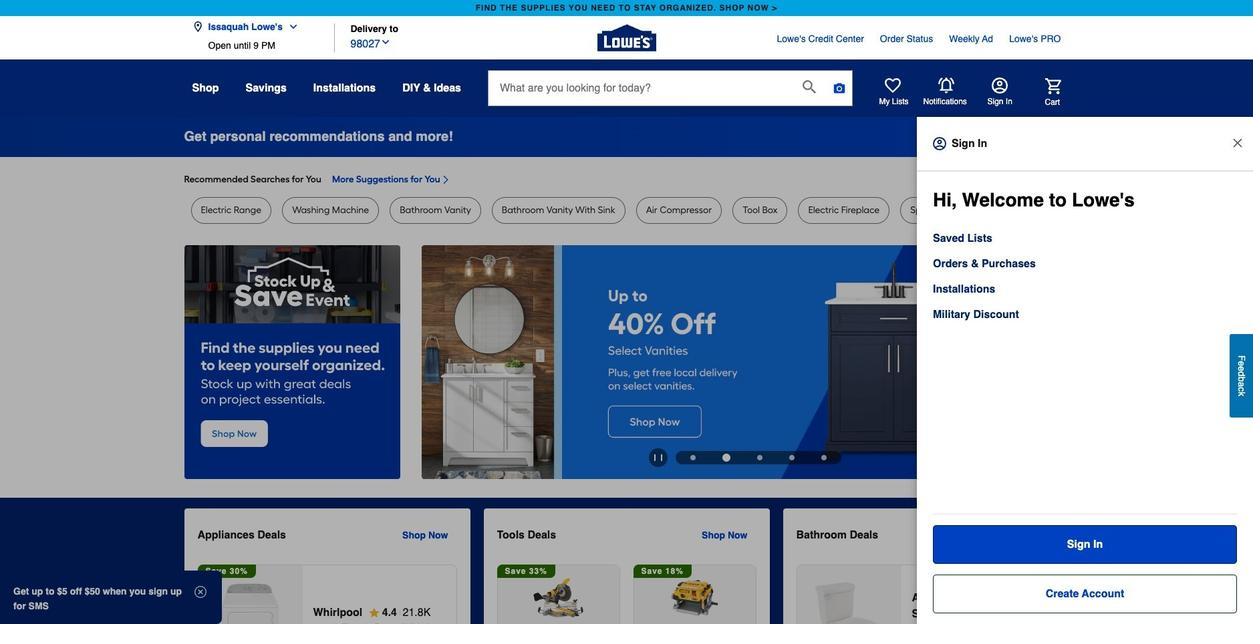 Task type: locate. For each thing, give the bounding box(es) containing it.
find the supplies you need to keep yourself organized. find great deals on project essentials. image
[[184, 245, 400, 479]]

location image
[[192, 21, 203, 32]]

lowe's home improvement cart image
[[1046, 78, 1062, 94]]

0 horizontal spatial chevron down image
[[283, 21, 299, 32]]

rating filled image
[[369, 608, 380, 618]]

None search field
[[488, 70, 853, 119]]

chevron down image
[[283, 21, 299, 32], [381, 36, 391, 47]]

close image
[[1232, 136, 1245, 150]]

camera image
[[833, 82, 847, 95]]

lowe's home improvement notification center image
[[939, 77, 955, 93]]

arrow left image
[[433, 362, 446, 376]]

0 vertical spatial chevron down image
[[283, 21, 299, 32]]

scroll to item #4 image
[[776, 455, 808, 461]]

1 horizontal spatial chevron down image
[[381, 36, 391, 47]]



Task type: vqa. For each thing, say whether or not it's contained in the screenshot.
Mounting
no



Task type: describe. For each thing, give the bounding box(es) containing it.
lowe's home improvement lists image
[[885, 78, 901, 94]]

up to 40 percent off select vanities. plus, get free local delivery on select vanities. image
[[422, 245, 1070, 479]]

chat invite button image
[[1193, 574, 1234, 615]]

scroll to item #5 image
[[808, 455, 841, 461]]

lowe's home improvement account image
[[992, 78, 1008, 94]]

search image
[[803, 80, 817, 93]]

chevron right image
[[440, 175, 451, 185]]

Search Query text field
[[489, 71, 792, 106]]

1 vertical spatial chevron down image
[[381, 36, 391, 47]]

scroll to item #2 element
[[710, 454, 744, 462]]

lowe's home improvement logo image
[[598, 8, 656, 67]]

scroll to item #3 image
[[744, 455, 776, 461]]

scroll to item #1 image
[[677, 455, 710, 461]]



